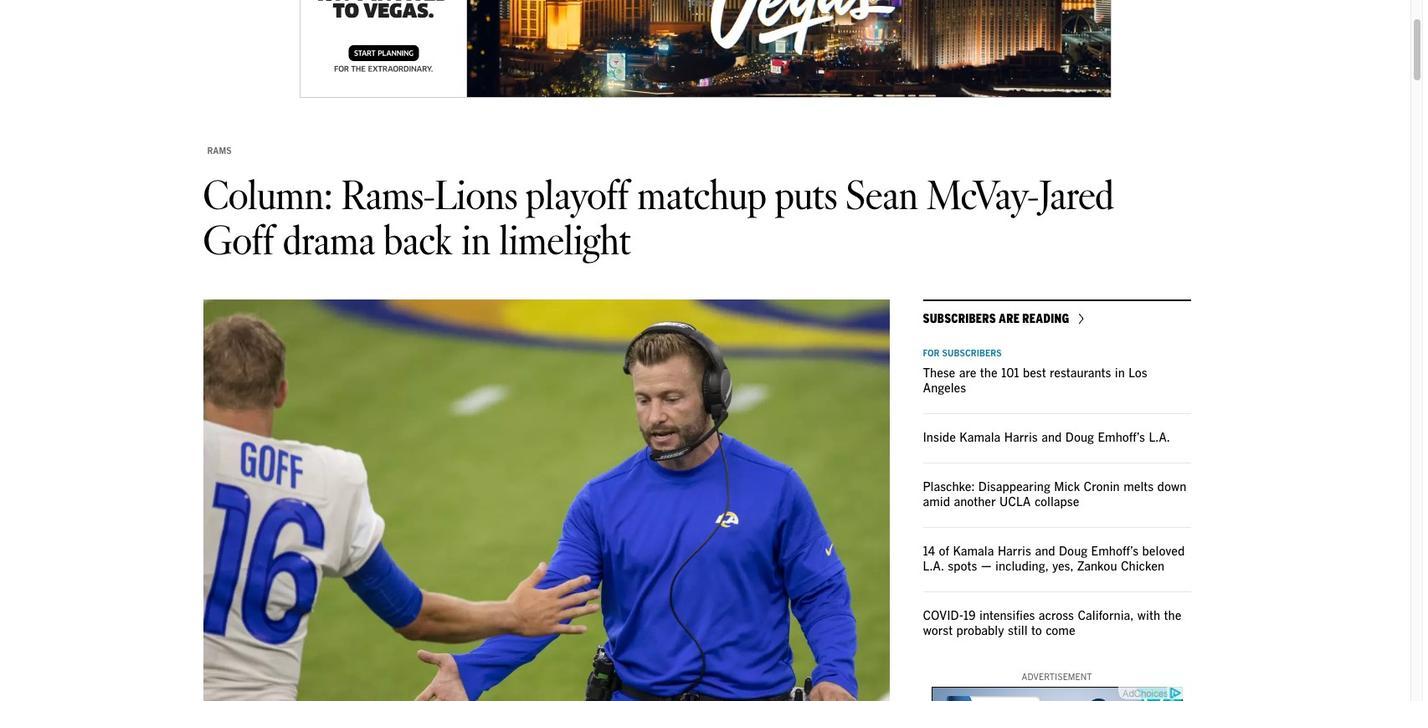 Task type: locate. For each thing, give the bounding box(es) containing it.
angeles
[[923, 384, 967, 395]]

1 vertical spatial doug
[[1059, 547, 1088, 559]]

the inside covid-19 intensifies across california, with the worst probably still to come
[[1165, 611, 1182, 623]]

1 vertical spatial and
[[1036, 547, 1056, 559]]

l.a. down 14
[[923, 562, 945, 574]]

plaschke: disappearing mick cronin melts down amid another ucla collapse link
[[923, 482, 1187, 509]]

best
[[1023, 369, 1047, 380]]

in
[[462, 214, 491, 273], [1115, 369, 1126, 380]]

advertisement region
[[299, 0, 1112, 98], [932, 688, 1183, 702]]

0 vertical spatial subscribers
[[923, 312, 997, 326]]

are
[[999, 312, 1020, 326]]

in left los
[[1115, 369, 1126, 380]]

1 horizontal spatial the
[[1165, 611, 1182, 623]]

mick
[[1055, 482, 1081, 494]]

these are the 101 best restaurants in los angeles link
[[923, 369, 1148, 395]]

1 vertical spatial the
[[1165, 611, 1182, 623]]

emhoff's
[[1098, 433, 1146, 445], [1092, 547, 1139, 559]]

subscribers up are
[[943, 350, 1002, 358]]

subscribers up for subscribers link
[[923, 312, 997, 326]]

collapse
[[1035, 498, 1080, 509]]

doug
[[1066, 433, 1095, 445], [1059, 547, 1088, 559]]

these are the 101 best restaurants in los angeles
[[923, 369, 1148, 395]]

in right back
[[462, 214, 491, 273]]

0 vertical spatial the
[[981, 369, 998, 380]]

for subscribers
[[923, 350, 1002, 358]]

subscribers
[[923, 312, 997, 326], [943, 350, 1002, 358]]

and up mick
[[1042, 433, 1062, 445]]

0 horizontal spatial the
[[981, 369, 998, 380]]

puts
[[776, 169, 837, 228]]

rams head coach sean mcvay low fives quarterback jared goff. image
[[203, 300, 890, 702]]

emhoff's up zankou
[[1092, 547, 1139, 559]]

back
[[384, 214, 453, 273]]

harris up disappearing
[[1005, 433, 1038, 445]]

plaschke: disappearing mick cronin melts down amid another ucla collapse
[[923, 482, 1187, 509]]

l.a. inside 14 of kamala harris and doug emhoff's beloved l.a. spots  — including, yes, zankou chicken
[[923, 562, 945, 574]]

including,
[[996, 562, 1049, 574]]

kamala
[[960, 433, 1001, 445], [953, 547, 995, 559]]

19
[[964, 611, 976, 623]]

another
[[954, 498, 996, 509]]

and inside 14 of kamala harris and doug emhoff's beloved l.a. spots  — including, yes, zankou chicken
[[1036, 547, 1056, 559]]

1 vertical spatial emhoff's
[[1092, 547, 1139, 559]]

lions
[[435, 169, 517, 228]]

mcvay-
[[927, 169, 1039, 228]]

zankou
[[1078, 562, 1118, 574]]

amid
[[923, 498, 951, 509]]

column: rams-
[[203, 169, 435, 228]]

disappearing
[[979, 482, 1051, 494]]

the
[[981, 369, 998, 380], [1165, 611, 1182, 623]]

ucla
[[1000, 498, 1032, 509]]

0 horizontal spatial l.a.
[[923, 562, 945, 574]]

and
[[1042, 433, 1062, 445], [1036, 547, 1056, 559]]

intensifies
[[980, 611, 1036, 623]]

inside kamala harris and doug emhoff's l.a.
[[923, 433, 1171, 445]]

14 of kamala harris and doug emhoff's beloved l.a. spots  — including, yes, zankou chicken
[[923, 547, 1185, 574]]

to
[[1032, 627, 1043, 638]]

in inside column: rams-lions playoff matchup puts sean mcvay-jared goff drama back in limelight
[[462, 214, 491, 273]]

come
[[1046, 627, 1076, 638]]

0 horizontal spatial in
[[462, 214, 491, 273]]

column: rams-lions playoff matchup puts sean mcvay-jared goff drama back in limelight
[[203, 169, 1115, 273]]

covid-19 intensifies across california, with the worst probably still to come link
[[923, 611, 1182, 638]]

california,
[[1078, 611, 1134, 623]]

the inside "these are the 101 best restaurants in los angeles"
[[981, 369, 998, 380]]

doug up yes,
[[1059, 547, 1088, 559]]

across
[[1039, 611, 1075, 623]]

emhoff's inside 14 of kamala harris and doug emhoff's beloved l.a. spots  — including, yes, zankou chicken
[[1092, 547, 1139, 559]]

subscribers are reading
[[923, 312, 1070, 326]]

of
[[939, 547, 950, 559]]

the right the with
[[1165, 611, 1182, 623]]

kamala up "spots"
[[953, 547, 995, 559]]

0 vertical spatial doug
[[1066, 433, 1095, 445]]

1 vertical spatial subscribers
[[943, 350, 1002, 358]]

l.a.
[[1149, 433, 1171, 445], [923, 562, 945, 574]]

0 vertical spatial in
[[462, 214, 491, 273]]

0 vertical spatial l.a.
[[1149, 433, 1171, 445]]

l.a. up down
[[1149, 433, 1171, 445]]

advertisement
[[1022, 674, 1093, 683]]

0 vertical spatial emhoff's
[[1098, 433, 1146, 445]]

emhoff's up melts at the right bottom of page
[[1098, 433, 1146, 445]]

are
[[960, 369, 977, 380]]

kamala right inside at the right bottom
[[960, 433, 1001, 445]]

and up yes,
[[1036, 547, 1056, 559]]

1 vertical spatial harris
[[998, 547, 1032, 559]]

the right are
[[981, 369, 998, 380]]

harris up "including,"
[[998, 547, 1032, 559]]

0 vertical spatial advertisement region
[[299, 0, 1112, 98]]

doug up mick
[[1066, 433, 1095, 445]]

harris
[[1005, 433, 1038, 445], [998, 547, 1032, 559]]

reading
[[1023, 312, 1070, 326]]

1 vertical spatial in
[[1115, 369, 1126, 380]]

restaurants
[[1050, 369, 1112, 380]]

1 vertical spatial kamala
[[953, 547, 995, 559]]

still
[[1009, 627, 1028, 638]]

101
[[1002, 369, 1020, 380]]

1 vertical spatial l.a.
[[923, 562, 945, 574]]

1 horizontal spatial in
[[1115, 369, 1126, 380]]



Task type: describe. For each thing, give the bounding box(es) containing it.
—
[[981, 562, 992, 574]]

for
[[923, 350, 940, 358]]

drama
[[283, 214, 375, 273]]

with
[[1138, 611, 1161, 623]]

covid-19 intensifies across california, with the worst probably still to come
[[923, 611, 1182, 638]]

plaschke:
[[923, 482, 975, 494]]

sean
[[846, 169, 919, 228]]

probably
[[957, 627, 1005, 638]]

0 vertical spatial and
[[1042, 433, 1062, 445]]

covid-
[[923, 611, 964, 623]]

1 horizontal spatial l.a.
[[1149, 433, 1171, 445]]

kamala inside 14 of kamala harris and doug emhoff's beloved l.a. spots  — including, yes, zankou chicken
[[953, 547, 995, 559]]

1 vertical spatial advertisement region
[[932, 688, 1183, 702]]

inside
[[923, 433, 956, 445]]

down
[[1158, 482, 1187, 494]]

melts
[[1124, 482, 1154, 494]]

inside kamala harris and doug emhoff's l.a. link
[[923, 433, 1171, 445]]

14
[[923, 547, 936, 559]]

cronin
[[1084, 482, 1120, 494]]

doug inside 14 of kamala harris and doug emhoff's beloved l.a. spots  — including, yes, zankou chicken
[[1059, 547, 1088, 559]]

harris inside 14 of kamala harris and doug emhoff's beloved l.a. spots  — including, yes, zankou chicken
[[998, 547, 1032, 559]]

rams link
[[203, 142, 236, 159]]

jared
[[1039, 169, 1115, 228]]

14 of kamala harris and doug emhoff's beloved l.a. spots  — including, yes, zankou chicken link
[[923, 547, 1185, 574]]

rams
[[207, 147, 232, 156]]

chicken
[[1121, 562, 1165, 574]]

worst
[[923, 627, 953, 638]]

playoff
[[526, 169, 629, 228]]

yes,
[[1053, 562, 1074, 574]]

goff
[[203, 214, 274, 273]]

limelight
[[500, 214, 631, 273]]

beloved
[[1143, 547, 1185, 559]]

subscribers are reading link
[[923, 312, 1090, 326]]

for subscribers link
[[923, 350, 1002, 358]]

these
[[923, 369, 956, 380]]

matchup
[[638, 169, 767, 228]]

0 vertical spatial harris
[[1005, 433, 1038, 445]]

0 vertical spatial kamala
[[960, 433, 1001, 445]]

in inside "these are the 101 best restaurants in los angeles"
[[1115, 369, 1126, 380]]

los
[[1129, 369, 1148, 380]]

spots
[[948, 562, 978, 574]]



Task type: vqa. For each thing, say whether or not it's contained in the screenshot.
restaurants
yes



